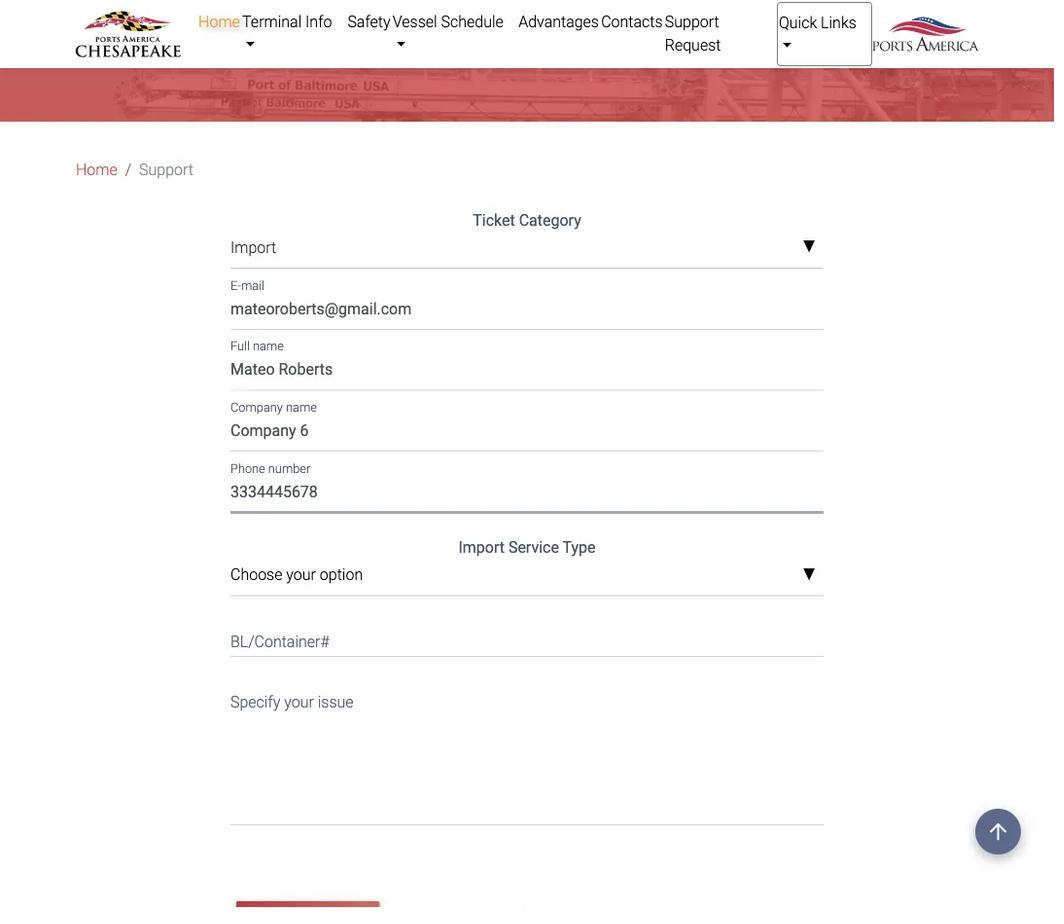 Task type: locate. For each thing, give the bounding box(es) containing it.
import left service
[[459, 538, 505, 557]]

0 horizontal spatial home
[[76, 160, 117, 179]]

Phone number text field
[[231, 475, 824, 512]]

1 ▼ from the top
[[803, 240, 816, 256]]

1 vertical spatial name
[[286, 400, 317, 414]]

terminal
[[242, 12, 302, 31]]

phone number
[[231, 461, 311, 475]]

1 horizontal spatial name
[[286, 400, 317, 414]]

vessel schedule link
[[392, 2, 518, 64]]

support inside "advantages contacts support request"
[[665, 12, 720, 31]]

0 horizontal spatial name
[[253, 339, 284, 354]]

support
[[665, 12, 720, 31], [139, 160, 194, 179]]

choose your option
[[231, 566, 363, 584]]

home for home
[[76, 160, 117, 179]]

your for choose
[[286, 566, 316, 584]]

1 vertical spatial ▼
[[803, 567, 816, 583]]

0 vertical spatial support
[[665, 12, 720, 31]]

name right company
[[286, 400, 317, 414]]

0 vertical spatial home link
[[198, 2, 241, 41]]

1 horizontal spatial import
[[459, 538, 505, 557]]

choose
[[231, 566, 283, 584]]

home
[[199, 12, 240, 31], [76, 160, 117, 179]]

links
[[821, 13, 857, 32]]

info
[[306, 12, 332, 31]]

safety vessel schedule
[[348, 12, 504, 31]]

option
[[320, 566, 363, 584]]

▼
[[803, 240, 816, 256], [803, 567, 816, 583]]

advantages
[[519, 12, 599, 31]]

0 vertical spatial home
[[199, 12, 240, 31]]

0 horizontal spatial home link
[[76, 158, 117, 181]]

quick
[[779, 13, 818, 32]]

safety
[[348, 12, 391, 31]]

0 horizontal spatial import
[[231, 238, 277, 257]]

E-mail email field
[[231, 292, 824, 330]]

your for specify
[[284, 693, 314, 711]]

your
[[286, 566, 316, 584], [284, 693, 314, 711]]

your left issue
[[284, 693, 314, 711]]

▼ for import
[[803, 240, 816, 256]]

name for full name
[[253, 339, 284, 354]]

advantages contacts support request
[[519, 12, 722, 54]]

name right full
[[253, 339, 284, 354]]

▼ for choose your option
[[803, 567, 816, 583]]

2 ▼ from the top
[[803, 567, 816, 583]]

0 horizontal spatial support
[[139, 160, 194, 179]]

company
[[231, 400, 283, 414]]

category
[[519, 211, 582, 229]]

1 vertical spatial your
[[284, 693, 314, 711]]

mail
[[241, 278, 265, 293]]

home link
[[198, 2, 241, 41], [76, 158, 117, 181]]

Company name text field
[[231, 414, 824, 452]]

company name
[[231, 400, 317, 414]]

import
[[231, 238, 277, 257], [459, 538, 505, 557]]

0 vertical spatial import
[[231, 238, 277, 257]]

full name
[[231, 339, 284, 354]]

0 vertical spatial name
[[253, 339, 284, 354]]

1 horizontal spatial home
[[199, 12, 240, 31]]

1 vertical spatial import
[[459, 538, 505, 557]]

1 vertical spatial home
[[76, 160, 117, 179]]

go to top image
[[976, 809, 1022, 854]]

1 horizontal spatial support
[[665, 12, 720, 31]]

vessel
[[393, 12, 438, 31]]

Attach up to three(3) .jpg, .png or .pdf files. No duplicates allowed. text field
[[395, 896, 828, 908]]

number
[[268, 461, 311, 475]]

your left the option on the bottom left of page
[[286, 566, 316, 584]]

name
[[253, 339, 284, 354], [286, 400, 317, 414]]

advantages link
[[518, 2, 601, 41]]

0 vertical spatial your
[[286, 566, 316, 584]]

import up mail on the top of the page
[[231, 238, 277, 257]]

home for home terminal info
[[199, 12, 240, 31]]

1 horizontal spatial home link
[[198, 2, 241, 41]]

0 vertical spatial ▼
[[803, 240, 816, 256]]

import for import service type
[[459, 538, 505, 557]]

e-
[[231, 278, 241, 293]]



Task type: describe. For each thing, give the bounding box(es) containing it.
schedule
[[441, 12, 504, 31]]

phone
[[231, 461, 265, 475]]

import service type
[[459, 538, 596, 557]]

Full name text field
[[231, 353, 824, 391]]

specify your issue
[[231, 693, 354, 711]]

contacts link
[[601, 2, 664, 41]]

specify
[[231, 693, 281, 711]]

terminal info link
[[241, 2, 347, 64]]

quick links
[[779, 13, 857, 32]]

1 vertical spatial support
[[139, 160, 194, 179]]

e-mail
[[231, 278, 265, 293]]

ticket
[[473, 211, 516, 229]]

BL/Container# text field
[[231, 620, 824, 657]]

bl/container#
[[231, 632, 330, 651]]

name for company name
[[286, 400, 317, 414]]

import for import
[[231, 238, 277, 257]]

request
[[665, 36, 722, 54]]

Specify your issue text field
[[231, 680, 824, 825]]

ticket category
[[473, 211, 582, 229]]

service
[[509, 538, 560, 557]]

1 vertical spatial home link
[[76, 158, 117, 181]]

home terminal info
[[199, 12, 332, 31]]

type
[[563, 538, 596, 557]]

safety link
[[347, 2, 392, 41]]

contacts
[[602, 12, 663, 31]]

issue
[[318, 693, 354, 711]]

full
[[231, 339, 250, 354]]

quick links link
[[777, 2, 873, 66]]

support request link
[[664, 2, 777, 64]]



Task type: vqa. For each thing, say whether or not it's contained in the screenshot.
Close icon
no



